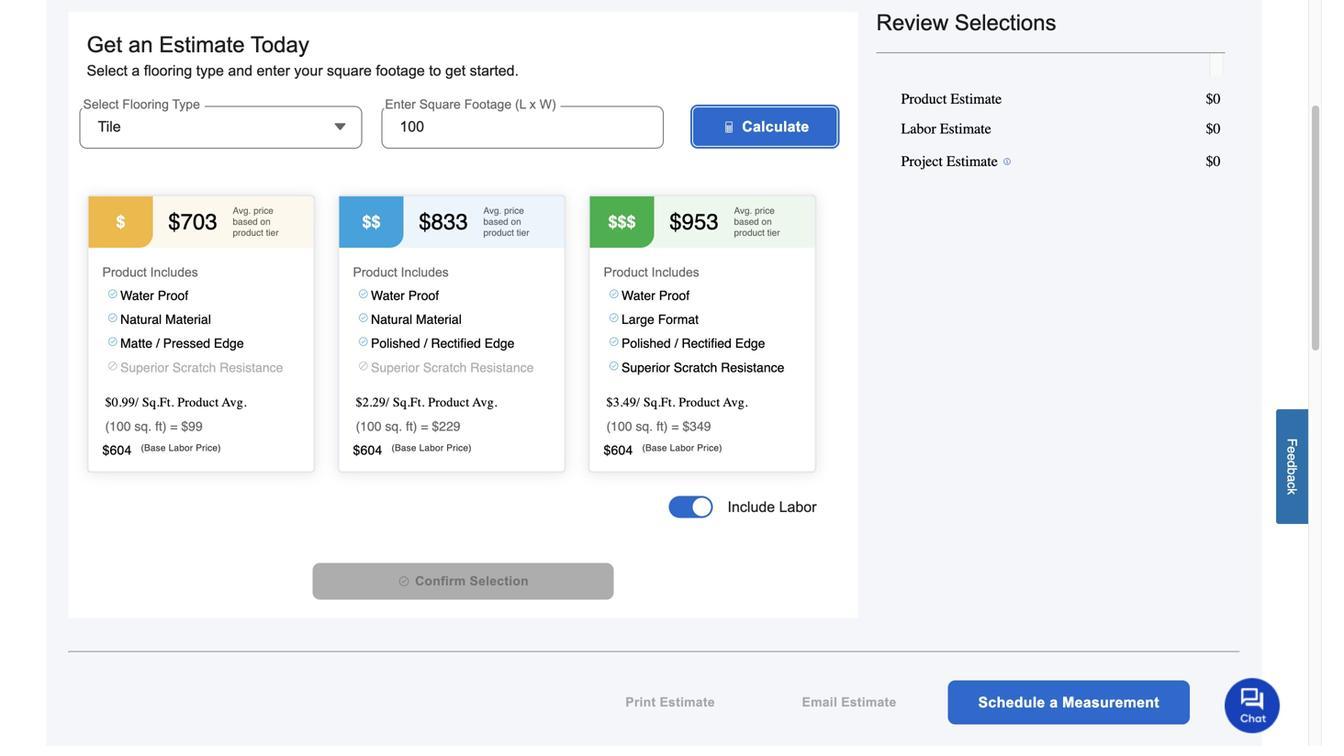 Task type: vqa. For each thing, say whether or not it's contained in the screenshot.


Task type: describe. For each thing, give the bounding box(es) containing it.
resistance for 953
[[721, 360, 785, 375]]

avg. price based on product tier for 703
[[233, 206, 279, 238]]

polished for $ 833
[[371, 336, 420, 351]]

estimate for project estimate
[[947, 153, 998, 170]]

0 for product estimate
[[1214, 90, 1221, 107]]

edge for 953
[[735, 336, 765, 351]]

project estimate
[[901, 153, 998, 170]]

product up "229"
[[428, 395, 470, 410]]

$0
[[1206, 120, 1221, 137]]

(base for $ 703
[[141, 443, 166, 454]]

product for 953
[[734, 228, 765, 238]]

ft) for $ 833
[[406, 419, 417, 434]]

confirm selection
[[415, 574, 529, 589]]

$ 0.99 / sq.ft. product avg.
[[105, 395, 247, 410]]

email
[[802, 696, 838, 710]]

estimate for email estimate
[[841, 696, 897, 710]]

includes for $ 833
[[401, 265, 449, 280]]

select
[[87, 62, 128, 79]]

on for 953
[[762, 217, 772, 227]]

100 for $ 703
[[109, 419, 131, 434]]

footage
[[376, 62, 425, 79]]

review selections
[[877, 11, 1057, 35]]

print estimate button
[[590, 681, 751, 725]]

/ up ( 100 sq. ft) = $ 99
[[135, 395, 139, 410]]

price for 833
[[504, 206, 524, 216]]

to
[[429, 62, 441, 79]]

product includes for $ 703
[[102, 265, 198, 280]]

email estimate button
[[769, 681, 930, 725]]

0 for project estimate
[[1214, 153, 1221, 170]]

format
[[658, 312, 699, 327]]

edge for 703
[[214, 336, 244, 351]]

selections
[[955, 11, 1057, 35]]

(base for $ 833
[[392, 443, 417, 454]]

triangle down image
[[333, 119, 347, 134]]

natural for $ 703
[[120, 312, 162, 327]]

0.99
[[112, 395, 135, 410]]

product up large
[[604, 265, 648, 280]]

superior for $ 953
[[622, 360, 670, 375]]

rectified for 953
[[682, 336, 732, 351]]

selection
[[470, 574, 529, 589]]

labor for $ 703
[[169, 443, 193, 454]]

a for an
[[132, 62, 140, 79]]

= for $ 953
[[672, 419, 679, 434]]

natural for $ 833
[[371, 312, 412, 327]]

349
[[690, 419, 711, 434]]

include
[[728, 499, 775, 516]]

proof for $ 833
[[408, 288, 439, 303]]

water proof for $ 703
[[120, 288, 188, 303]]

product for 833
[[484, 228, 514, 238]]

ft) for $ 703
[[155, 419, 167, 434]]

resistance for 703
[[220, 360, 283, 375]]

large
[[622, 312, 655, 327]]

get
[[87, 33, 122, 57]]

polished / rectified edge for 953
[[622, 336, 765, 351]]

started.
[[470, 62, 519, 79]]

project
[[901, 153, 943, 170]]

natural material for $ 703
[[120, 312, 211, 327]]

scratch for 703
[[172, 360, 216, 375]]

calculate
[[742, 118, 810, 135]]

based for $ 953
[[734, 217, 759, 227]]

$ 3.49 / sq.ft. product avg.
[[607, 395, 748, 410]]

1 e from the top
[[1285, 447, 1300, 454]]

price for 703
[[254, 206, 273, 216]]

check circle outlined image for $ 833
[[358, 312, 369, 324]]

labor estimate
[[901, 120, 992, 137]]

tier for $ 953
[[767, 228, 780, 238]]

$604 for $ 703
[[102, 443, 132, 458]]

product includes for $ 833
[[353, 265, 449, 280]]

avg. price based on product tier for 953
[[734, 206, 780, 238]]

f e e d b a c k
[[1285, 439, 1300, 495]]

labor for $ 833
[[419, 443, 444, 454]]

enter
[[257, 62, 290, 79]]

product up the 99
[[178, 395, 219, 410]]

a for e
[[1285, 475, 1300, 482]]

3.49
[[613, 395, 637, 410]]

229
[[439, 419, 461, 434]]

$ 0 for project estimate
[[1206, 153, 1221, 170]]

price) for $ 833
[[447, 443, 472, 454]]

f e e d b a c k button
[[1277, 409, 1309, 524]]

estimate inside get an estimate today select a flooring type and enter your square footage to get started.
[[159, 33, 245, 57]]

labor up project
[[901, 120, 937, 137]]

print
[[626, 696, 656, 710]]

/ right matte
[[156, 336, 160, 351]]

block image for $ 833
[[358, 360, 369, 372]]

flooring
[[144, 62, 192, 79]]

833
[[431, 209, 468, 235]]

natural material for $ 833
[[371, 312, 462, 327]]

material for 833
[[416, 312, 462, 327]]

based for $ 833
[[484, 217, 509, 227]]

sq. for $ 703
[[134, 419, 152, 434]]

matte
[[120, 336, 152, 351]]

on for 703
[[260, 217, 271, 227]]

resistance for 833
[[470, 360, 534, 375]]

measurement
[[1063, 695, 1160, 711]]

$ 2.29 / sq.ft. product avg.
[[356, 395, 498, 410]]

price) for $ 953
[[697, 443, 722, 454]]

953
[[682, 209, 719, 235]]

100 for $ 833
[[360, 419, 382, 434]]

rectified for 833
[[431, 336, 481, 351]]

product estimate
[[901, 90, 1002, 107]]

edge for 833
[[485, 336, 515, 351]]



Task type: locate. For each thing, give the bounding box(es) containing it.
(base for $ 953
[[642, 443, 667, 454]]

2.29
[[363, 395, 386, 410]]

labor down 349
[[670, 443, 695, 454]]

schedule
[[979, 695, 1046, 711]]

material for 703
[[165, 312, 211, 327]]

1 horizontal spatial superior scratch resistance
[[371, 360, 534, 375]]

0 horizontal spatial (base
[[141, 443, 166, 454]]

/
[[156, 336, 160, 351], [424, 336, 428, 351], [675, 336, 678, 351], [135, 395, 139, 410], [386, 395, 390, 410], [637, 395, 640, 410]]

= down $ 2.29 / sq.ft. product avg.
[[421, 419, 428, 434]]

sq.ft. for $ 703
[[142, 395, 174, 410]]

1 horizontal spatial rectified
[[682, 336, 732, 351]]

a up k
[[1285, 475, 1300, 482]]

2 (base from the left
[[392, 443, 417, 454]]

b
[[1285, 468, 1300, 475]]

( 100 sq. ft) = $ 99
[[105, 419, 203, 434]]

1 horizontal spatial proof
[[408, 288, 439, 303]]

$604 down ( 100 sq. ft) = $ 229
[[353, 443, 383, 458]]

3 edge from the left
[[735, 336, 765, 351]]

a
[[132, 62, 140, 79], [1285, 475, 1300, 482], [1050, 695, 1058, 711]]

3 based from the left
[[734, 217, 759, 227]]

(base
[[141, 443, 166, 454], [392, 443, 417, 454], [642, 443, 667, 454]]

0 horizontal spatial sq.ft.
[[142, 395, 174, 410]]

polished
[[371, 336, 420, 351], [622, 336, 671, 351]]

3 ( from the left
[[607, 419, 611, 434]]

sq.ft. for $ 833
[[393, 395, 425, 410]]

1 horizontal spatial (
[[356, 419, 360, 434]]

1 superior from the left
[[120, 360, 169, 375]]

/ up $ 2.29 / sq.ft. product avg.
[[424, 336, 428, 351]]

0 horizontal spatial material
[[165, 312, 211, 327]]

on
[[260, 217, 271, 227], [511, 217, 521, 227], [762, 217, 772, 227]]

a down an
[[132, 62, 140, 79]]

1 horizontal spatial tier
[[517, 228, 530, 238]]

0 horizontal spatial proof
[[158, 288, 188, 303]]

labor down the 99
[[169, 443, 193, 454]]

1 horizontal spatial natural material
[[371, 312, 462, 327]]

2 100 from the left
[[360, 419, 382, 434]]

estimate for print estimate
[[660, 696, 715, 710]]

includes down $ 833
[[401, 265, 449, 280]]

1 based from the left
[[233, 217, 258, 227]]

0 horizontal spatial based
[[233, 217, 258, 227]]

2 horizontal spatial (base
[[642, 443, 667, 454]]

based right 703
[[233, 217, 258, 227]]

1 horizontal spatial $604
[[353, 443, 383, 458]]

2 horizontal spatial tier
[[767, 228, 780, 238]]

includes down $ 703
[[150, 265, 198, 280]]

1 rectified from the left
[[431, 336, 481, 351]]

1 material from the left
[[165, 312, 211, 327]]

2 polished / rectified edge from the left
[[622, 336, 765, 351]]

$ 703
[[168, 209, 217, 235]]

avg. price based on product tier right 703
[[233, 206, 279, 238]]

0 horizontal spatial product
[[233, 228, 263, 238]]

3 on from the left
[[762, 217, 772, 227]]

estimate down product estimate
[[940, 120, 992, 137]]

e up the d
[[1285, 447, 1300, 454]]

check circle outlined image for $ 953
[[608, 312, 620, 324]]

2 horizontal spatial superior
[[622, 360, 670, 375]]

1 natural from the left
[[120, 312, 162, 327]]

0 horizontal spatial natural
[[120, 312, 162, 327]]

superior scratch resistance up $ 3.49 / sq.ft. product avg.
[[622, 360, 785, 375]]

3 = from the left
[[672, 419, 679, 434]]

superior for $ 703
[[120, 360, 169, 375]]

estimate down labor estimate
[[947, 153, 998, 170]]

1 horizontal spatial edge
[[485, 336, 515, 351]]

(base down the ( 100 sq. ft) = $ 349
[[642, 443, 667, 454]]

1 tier from the left
[[266, 228, 279, 238]]

( 100 sq. ft) = $ 229
[[356, 419, 461, 434]]

$604 down the ( 100 sq. ft) = $ 349
[[604, 443, 633, 458]]

resistance up $ 2.29 / sq.ft. product avg.
[[470, 360, 534, 375]]

large format
[[622, 312, 699, 327]]

block image up 2.29
[[358, 360, 369, 372]]

1 price) from the left
[[196, 443, 221, 454]]

0 horizontal spatial block image
[[107, 360, 118, 372]]

2 horizontal spatial (
[[607, 419, 611, 434]]

ft) for $ 953
[[657, 419, 668, 434]]

2 horizontal spatial sq.
[[636, 419, 653, 434]]

1 horizontal spatial =
[[421, 419, 428, 434]]

1 $604 (base labor price) from the left
[[102, 443, 221, 458]]

scratch up $ 2.29 / sq.ft. product avg.
[[423, 360, 467, 375]]

polished / rectified edge up $ 2.29 / sq.ft. product avg.
[[371, 336, 515, 351]]

=
[[170, 419, 178, 434], [421, 419, 428, 434], [672, 419, 679, 434]]

0 horizontal spatial $604
[[102, 443, 132, 458]]

2 horizontal spatial water
[[622, 288, 656, 303]]

your
[[294, 62, 323, 79]]

price) down 349
[[697, 443, 722, 454]]

1 horizontal spatial ft)
[[406, 419, 417, 434]]

based right "833"
[[484, 217, 509, 227]]

product up matte
[[102, 265, 147, 280]]

product up labor estimate
[[901, 90, 947, 107]]

material up pressed
[[165, 312, 211, 327]]

1 horizontal spatial block image
[[358, 360, 369, 372]]

2 on from the left
[[511, 217, 521, 227]]

3 superior from the left
[[622, 360, 670, 375]]

0 horizontal spatial on
[[260, 217, 271, 227]]

ft) down $ 0.99 / sq.ft. product avg.
[[155, 419, 167, 434]]

2 horizontal spatial 100
[[611, 419, 632, 434]]

$604 for $ 833
[[353, 443, 383, 458]]

polished / rectified edge
[[371, 336, 515, 351], [622, 336, 765, 351]]

scratch for 833
[[423, 360, 467, 375]]

edge
[[214, 336, 244, 351], [485, 336, 515, 351], [735, 336, 765, 351]]

square
[[327, 62, 372, 79]]

1 horizontal spatial scratch
[[423, 360, 467, 375]]

calculate button
[[691, 105, 840, 149]]

$ 953
[[670, 209, 719, 235]]

1 horizontal spatial a
[[1050, 695, 1058, 711]]

1 horizontal spatial on
[[511, 217, 521, 227]]

superior down matte
[[120, 360, 169, 375]]

2 horizontal spatial =
[[672, 419, 679, 434]]

2 product includes from the left
[[353, 265, 449, 280]]

1 horizontal spatial superior
[[371, 360, 420, 375]]

( for $ 953
[[607, 419, 611, 434]]

0 horizontal spatial tier
[[266, 228, 279, 238]]

price) down the 99
[[196, 443, 221, 454]]

polished / rectified edge down 'format'
[[622, 336, 765, 351]]

0 horizontal spatial rectified
[[431, 336, 481, 351]]

e
[[1285, 447, 1300, 454], [1285, 454, 1300, 461]]

f
[[1285, 439, 1300, 447]]

water for $ 833
[[371, 288, 405, 303]]

superior scratch resistance up $ 2.29 / sq.ft. product avg.
[[371, 360, 534, 375]]

1 proof from the left
[[158, 288, 188, 303]]

2 horizontal spatial scratch
[[674, 360, 718, 375]]

1 horizontal spatial avg. price based on product tier
[[484, 206, 530, 238]]

2 rectified from the left
[[682, 336, 732, 351]]

$604 (base labor price)
[[102, 443, 221, 458], [353, 443, 472, 458], [604, 443, 722, 458]]

0 horizontal spatial includes
[[150, 265, 198, 280]]

$ 0 down $0
[[1206, 153, 1221, 170]]

1 edge from the left
[[214, 336, 244, 351]]

a inside button
[[1285, 475, 1300, 482]]

review
[[877, 11, 949, 35]]

0 horizontal spatial polished
[[371, 336, 420, 351]]

0 horizontal spatial a
[[132, 62, 140, 79]]

3 ft) from the left
[[657, 419, 668, 434]]

k
[[1285, 489, 1300, 495]]

2 superior from the left
[[371, 360, 420, 375]]

price) for $ 703
[[196, 443, 221, 454]]

0 horizontal spatial edge
[[214, 336, 244, 351]]

2 proof from the left
[[408, 288, 439, 303]]

1 horizontal spatial water proof
[[371, 288, 439, 303]]

1 resistance from the left
[[220, 360, 283, 375]]

1 horizontal spatial (base
[[392, 443, 417, 454]]

superior scratch resistance for 833
[[371, 360, 534, 375]]

( for $ 703
[[105, 419, 109, 434]]

3 sq. from the left
[[636, 419, 653, 434]]

3 avg. price based on product tier from the left
[[734, 206, 780, 238]]

3 $604 from the left
[[604, 443, 633, 458]]

natural up 2.29
[[371, 312, 412, 327]]

water down $$
[[371, 288, 405, 303]]

product includes
[[102, 265, 198, 280], [353, 265, 449, 280], [604, 265, 700, 280]]

proof up matte / pressed edge
[[158, 288, 188, 303]]

0 horizontal spatial superior scratch resistance
[[120, 360, 283, 375]]

labor for $ 953
[[670, 443, 695, 454]]

a right the schedule
[[1050, 695, 1058, 711]]

product right 953
[[734, 228, 765, 238]]

check circle outlined image for $ 703
[[107, 312, 118, 324]]

1 horizontal spatial water
[[371, 288, 405, 303]]

1 vertical spatial a
[[1285, 475, 1300, 482]]

a inside get an estimate today select a flooring type and enter your square footage to get started.
[[132, 62, 140, 79]]

100 down '0.99'
[[109, 419, 131, 434]]

superior up 2.29
[[371, 360, 420, 375]]

confirm
[[415, 574, 466, 589]]

product for 703
[[233, 228, 263, 238]]

on right "833"
[[511, 217, 521, 227]]

estimate inside 'email estimate' button
[[841, 696, 897, 710]]

estimate for product estimate
[[951, 90, 1002, 107]]

superior up 3.49
[[622, 360, 670, 375]]

(base down ( 100 sq. ft) = $ 229
[[392, 443, 417, 454]]

$ 0 up $0
[[1206, 90, 1221, 107]]

schedule a measurement
[[979, 695, 1160, 711]]

natural material up $ 2.29 / sq.ft. product avg.
[[371, 312, 462, 327]]

$604 for $ 953
[[604, 443, 633, 458]]

0 horizontal spatial 100
[[109, 419, 131, 434]]

/ down 'format'
[[675, 336, 678, 351]]

3 $604 (base labor price) from the left
[[604, 443, 722, 458]]

3 price) from the left
[[697, 443, 722, 454]]

1 product from the left
[[233, 228, 263, 238]]

labor right include
[[779, 499, 817, 516]]

0 horizontal spatial price
[[254, 206, 273, 216]]

1 0 from the top
[[1214, 90, 1221, 107]]

1 sq. from the left
[[134, 419, 152, 434]]

3 tier from the left
[[767, 228, 780, 238]]

2 price from the left
[[504, 206, 524, 216]]

2 horizontal spatial ft)
[[657, 419, 668, 434]]

0 horizontal spatial avg. price based on product tier
[[233, 206, 279, 238]]

0 down $0
[[1214, 153, 1221, 170]]

$604 (base labor price) down ( 100 sq. ft) = $ 229
[[353, 443, 472, 458]]

( down $ 0.99 / sq.ft. product avg.
[[105, 419, 109, 434]]

2 horizontal spatial resistance
[[721, 360, 785, 375]]

0 horizontal spatial ft)
[[155, 419, 167, 434]]

2 avg. price based on product tier from the left
[[484, 206, 530, 238]]

2 horizontal spatial $604 (base labor price)
[[604, 443, 722, 458]]

2 edge from the left
[[485, 336, 515, 351]]

calculator image
[[722, 120, 737, 135]]

tier for $ 833
[[517, 228, 530, 238]]

2 based from the left
[[484, 217, 509, 227]]

product includes for $ 953
[[604, 265, 700, 280]]

1 horizontal spatial material
[[416, 312, 462, 327]]

2 price) from the left
[[447, 443, 472, 454]]

avg. price based on product tier right "833"
[[484, 206, 530, 238]]

( for $ 833
[[356, 419, 360, 434]]

product
[[901, 90, 947, 107], [102, 265, 147, 280], [353, 265, 397, 280], [604, 265, 648, 280], [178, 395, 219, 410], [428, 395, 470, 410], [679, 395, 720, 410]]

email estimate
[[802, 696, 897, 710]]

matte / pressed edge
[[120, 336, 244, 351]]

3 water from the left
[[622, 288, 656, 303]]

1 horizontal spatial product includes
[[353, 265, 449, 280]]

$ 0
[[1206, 90, 1221, 107], [1206, 153, 1221, 170]]

0 horizontal spatial $604 (base labor price)
[[102, 443, 221, 458]]

material up $ 2.29 / sq.ft. product avg.
[[416, 312, 462, 327]]

1 horizontal spatial includes
[[401, 265, 449, 280]]

1 water from the left
[[120, 288, 154, 303]]

2 horizontal spatial water proof
[[622, 288, 690, 303]]

e up b
[[1285, 454, 1300, 461]]

2 tier from the left
[[517, 228, 530, 238]]

get an estimate today select a flooring type and enter your square footage to get started.
[[87, 33, 519, 79]]

water for $ 703
[[120, 288, 154, 303]]

superior
[[120, 360, 169, 375], [371, 360, 420, 375], [622, 360, 670, 375]]

1 horizontal spatial resistance
[[470, 360, 534, 375]]

superior scratch resistance
[[120, 360, 283, 375], [371, 360, 534, 375], [622, 360, 785, 375]]

0
[[1214, 90, 1221, 107], [1214, 153, 1221, 170]]

$$
[[362, 213, 381, 231]]

ft) down $ 2.29 / sq.ft. product avg.
[[406, 419, 417, 434]]

print estimate
[[626, 696, 715, 710]]

2 horizontal spatial price
[[755, 206, 775, 216]]

based for $ 703
[[233, 217, 258, 227]]

scratch for 953
[[674, 360, 718, 375]]

resistance down matte / pressed edge
[[220, 360, 283, 375]]

1 polished from the left
[[371, 336, 420, 351]]

2 horizontal spatial includes
[[652, 265, 700, 280]]

2 horizontal spatial proof
[[659, 288, 690, 303]]

on right 703
[[260, 217, 271, 227]]

1 horizontal spatial 100
[[360, 419, 382, 434]]

proof
[[158, 288, 188, 303], [408, 288, 439, 303], [659, 288, 690, 303]]

product down $$
[[353, 265, 397, 280]]

1 natural material from the left
[[120, 312, 211, 327]]

polished / rectified edge for 833
[[371, 336, 515, 351]]

1 avg. price based on product tier from the left
[[233, 206, 279, 238]]

proof for $ 703
[[158, 288, 188, 303]]

1 product includes from the left
[[102, 265, 198, 280]]

price)
[[196, 443, 221, 454], [447, 443, 472, 454], [697, 443, 722, 454]]

2 e from the top
[[1285, 454, 1300, 461]]

water up large
[[622, 288, 656, 303]]

3 water proof from the left
[[622, 288, 690, 303]]

natural material up matte / pressed edge
[[120, 312, 211, 327]]

rectified up $ 2.29 / sq.ft. product avg.
[[431, 336, 481, 351]]

1 horizontal spatial based
[[484, 217, 509, 227]]

sq. down 2.29
[[385, 419, 402, 434]]

sq.ft. for $ 953
[[644, 395, 676, 410]]

product
[[233, 228, 263, 238], [484, 228, 514, 238], [734, 228, 765, 238]]

2 horizontal spatial on
[[762, 217, 772, 227]]

2 horizontal spatial $604
[[604, 443, 633, 458]]

tier right 953
[[767, 228, 780, 238]]

2 scratch from the left
[[423, 360, 467, 375]]

2 resistance from the left
[[470, 360, 534, 375]]

2 sq.ft. from the left
[[393, 395, 425, 410]]

1 includes from the left
[[150, 265, 198, 280]]

water proof for $ 953
[[622, 288, 690, 303]]

1 horizontal spatial polished
[[622, 336, 671, 351]]

$ 0 for product estimate
[[1206, 90, 1221, 107]]

$604 (base labor price) for $ 833
[[353, 443, 472, 458]]

sq. for $ 953
[[636, 419, 653, 434]]

0 vertical spatial 0
[[1214, 90, 1221, 107]]

3 proof from the left
[[659, 288, 690, 303]]

2 horizontal spatial avg. price based on product tier
[[734, 206, 780, 238]]

1 horizontal spatial sq.ft.
[[393, 395, 425, 410]]

price right 703
[[254, 206, 273, 216]]

estimate right email on the bottom right of the page
[[841, 696, 897, 710]]

1 100 from the left
[[109, 419, 131, 434]]

0 vertical spatial $ 0
[[1206, 90, 1221, 107]]

1 vertical spatial 0
[[1214, 153, 1221, 170]]

sq.ft. up ( 100 sq. ft) = $ 229
[[393, 395, 425, 410]]

price) down "229"
[[447, 443, 472, 454]]

on right 953
[[762, 217, 772, 227]]

labor down "229"
[[419, 443, 444, 454]]

rectified down 'format'
[[682, 336, 732, 351]]

0 horizontal spatial resistance
[[220, 360, 283, 375]]

avg. price based on product tier for 833
[[484, 206, 530, 238]]

0 horizontal spatial price)
[[196, 443, 221, 454]]

tier for $ 703
[[266, 228, 279, 238]]

check circle outlined image
[[358, 288, 369, 300], [107, 312, 118, 324], [358, 312, 369, 324], [608, 312, 620, 324], [358, 336, 369, 348]]

2 horizontal spatial superior scratch resistance
[[622, 360, 785, 375]]

None number field
[[385, 116, 664, 138]]

0 horizontal spatial =
[[170, 419, 178, 434]]

3 sq.ft. from the left
[[644, 395, 676, 410]]

0 horizontal spatial polished / rectified edge
[[371, 336, 515, 351]]

chat invite button image
[[1225, 678, 1281, 734]]

2 ( from the left
[[356, 419, 360, 434]]

avg. price based on product tier right 953
[[734, 206, 780, 238]]

2 horizontal spatial sq.ft.
[[644, 395, 676, 410]]

1 horizontal spatial price)
[[447, 443, 472, 454]]

2 horizontal spatial a
[[1285, 475, 1300, 482]]

0 horizontal spatial product includes
[[102, 265, 198, 280]]

0 horizontal spatial water proof
[[120, 288, 188, 303]]

0 horizontal spatial superior
[[120, 360, 169, 375]]

an
[[128, 33, 153, 57]]

ft) down $ 3.49 / sq.ft. product avg.
[[657, 419, 668, 434]]

info outlined image
[[998, 155, 1012, 168]]

1 horizontal spatial polished / rectified edge
[[622, 336, 765, 351]]

product right "833"
[[484, 228, 514, 238]]

ft)
[[155, 419, 167, 434], [406, 419, 417, 434], [657, 419, 668, 434]]

get
[[445, 62, 466, 79]]

and
[[228, 62, 253, 79]]

1 scratch from the left
[[172, 360, 216, 375]]

scratch
[[172, 360, 216, 375], [423, 360, 467, 375], [674, 360, 718, 375]]

$604 (base labor price) for $ 953
[[604, 443, 722, 458]]

2 superior scratch resistance from the left
[[371, 360, 534, 375]]

0 up $0
[[1214, 90, 1221, 107]]

/ up the ( 100 sq. ft) = $ 349
[[637, 395, 640, 410]]

material
[[165, 312, 211, 327], [416, 312, 462, 327]]

price for 953
[[755, 206, 775, 216]]

estimate
[[159, 33, 245, 57], [951, 90, 1002, 107], [940, 120, 992, 137], [947, 153, 998, 170], [660, 696, 715, 710], [841, 696, 897, 710]]

1 $604 from the left
[[102, 443, 132, 458]]

resistance
[[220, 360, 283, 375], [470, 360, 534, 375], [721, 360, 785, 375]]

superior scratch resistance for 953
[[622, 360, 785, 375]]

sq. down 3.49
[[636, 419, 653, 434]]

2 $604 (base labor price) from the left
[[353, 443, 472, 458]]

2 water from the left
[[371, 288, 405, 303]]

water proof
[[120, 288, 188, 303], [371, 288, 439, 303], [622, 288, 690, 303]]

natural up matte
[[120, 312, 162, 327]]

includes for $ 703
[[150, 265, 198, 280]]

2 horizontal spatial product includes
[[604, 265, 700, 280]]

2 natural from the left
[[371, 312, 412, 327]]

(
[[105, 419, 109, 434], [356, 419, 360, 434], [607, 419, 611, 434]]

proof for $ 953
[[659, 288, 690, 303]]

3 product includes from the left
[[604, 265, 700, 280]]

1 horizontal spatial price
[[504, 206, 524, 216]]

sq. for $ 833
[[385, 419, 402, 434]]

a inside button
[[1050, 695, 1058, 711]]

= for $ 703
[[170, 419, 178, 434]]

product right 703
[[233, 228, 263, 238]]

99
[[188, 419, 203, 434]]

water
[[120, 288, 154, 303], [371, 288, 405, 303], [622, 288, 656, 303]]

2 natural material from the left
[[371, 312, 462, 327]]

2 sq. from the left
[[385, 419, 402, 434]]

3 resistance from the left
[[721, 360, 785, 375]]

proof down $ 833
[[408, 288, 439, 303]]

product includes down $ 703
[[102, 265, 198, 280]]

includes up 'format'
[[652, 265, 700, 280]]

0 horizontal spatial natural material
[[120, 312, 211, 327]]

1 block image from the left
[[107, 360, 118, 372]]

2 $604 from the left
[[353, 443, 383, 458]]

2 polished from the left
[[622, 336, 671, 351]]

today
[[251, 33, 309, 57]]

2 horizontal spatial based
[[734, 217, 759, 227]]

water proof down $$
[[371, 288, 439, 303]]

3 includes from the left
[[652, 265, 700, 280]]

1 horizontal spatial natural
[[371, 312, 412, 327]]

(base down ( 100 sq. ft) = $ 99
[[141, 443, 166, 454]]

check circle outlined image
[[107, 288, 118, 300], [608, 288, 620, 300], [107, 336, 118, 348], [608, 336, 620, 348], [608, 360, 620, 372], [398, 575, 411, 588]]

2 vertical spatial a
[[1050, 695, 1058, 711]]

2 $ 0 from the top
[[1206, 153, 1221, 170]]

2 material from the left
[[416, 312, 462, 327]]

703
[[181, 209, 217, 235]]

= for $ 833
[[421, 419, 428, 434]]

2 ft) from the left
[[406, 419, 417, 434]]

$604
[[102, 443, 132, 458], [353, 443, 383, 458], [604, 443, 633, 458]]

estimate for labor estimate
[[940, 120, 992, 137]]

2 water proof from the left
[[371, 288, 439, 303]]

avg.
[[233, 206, 251, 216], [484, 206, 502, 216], [734, 206, 753, 216], [222, 395, 247, 410], [473, 395, 498, 410], [723, 395, 748, 410]]

d
[[1285, 461, 1300, 468]]

( 100 sq. ft) = $ 349
[[607, 419, 711, 434]]

superior for $ 833
[[371, 360, 420, 375]]

sq. down '0.99'
[[134, 419, 152, 434]]

type
[[196, 62, 224, 79]]

block image for $ 703
[[107, 360, 118, 372]]

1 $ 0 from the top
[[1206, 90, 1221, 107]]

1 polished / rectified edge from the left
[[371, 336, 515, 351]]

0 vertical spatial a
[[132, 62, 140, 79]]

include labor
[[728, 499, 817, 516]]

1 ( from the left
[[105, 419, 109, 434]]

schedule a measurement button
[[948, 681, 1190, 725]]

0 horizontal spatial (
[[105, 419, 109, 434]]

100 for $ 953
[[611, 419, 632, 434]]

3 price from the left
[[755, 206, 775, 216]]

water for $ 953
[[622, 288, 656, 303]]

polished up 2.29
[[371, 336, 420, 351]]

0 horizontal spatial sq.
[[134, 419, 152, 434]]

2 0 from the top
[[1214, 153, 1221, 170]]

0 horizontal spatial scratch
[[172, 360, 216, 375]]

estimate inside print estimate button
[[660, 696, 715, 710]]

1 superior scratch resistance from the left
[[120, 360, 283, 375]]

2 block image from the left
[[358, 360, 369, 372]]

1 horizontal spatial $604 (base labor price)
[[353, 443, 472, 458]]

pressed
[[163, 336, 210, 351]]

polished for $ 953
[[622, 336, 671, 351]]

1 vertical spatial $ 0
[[1206, 153, 1221, 170]]

3 scratch from the left
[[674, 360, 718, 375]]

100 down 3.49
[[611, 419, 632, 434]]

3 product from the left
[[734, 228, 765, 238]]

$604 (base labor price) for $ 703
[[102, 443, 221, 458]]

c
[[1285, 482, 1300, 489]]

product up 349
[[679, 395, 720, 410]]

$
[[1206, 90, 1214, 107], [1206, 153, 1214, 170], [168, 209, 181, 235], [419, 209, 431, 235], [670, 209, 682, 235], [116, 213, 125, 231], [105, 395, 112, 410], [356, 395, 363, 410], [607, 395, 613, 410], [181, 419, 188, 434], [432, 419, 439, 434], [683, 419, 690, 434]]

$604 down ( 100 sq. ft) = $ 99
[[102, 443, 132, 458]]

on for 833
[[511, 217, 521, 227]]

1 (base from the left
[[141, 443, 166, 454]]

2 horizontal spatial edge
[[735, 336, 765, 351]]

( down $ 2.29 / sq.ft. product avg.
[[356, 419, 360, 434]]

2 = from the left
[[421, 419, 428, 434]]

$ 833
[[419, 209, 468, 235]]

rectified
[[431, 336, 481, 351], [682, 336, 732, 351]]

2 product from the left
[[484, 228, 514, 238]]

natural
[[120, 312, 162, 327], [371, 312, 412, 327]]

natural material
[[120, 312, 211, 327], [371, 312, 462, 327]]

water proof for $ 833
[[371, 288, 439, 303]]

2 includes from the left
[[401, 265, 449, 280]]

2 horizontal spatial product
[[734, 228, 765, 238]]

1 ft) from the left
[[155, 419, 167, 434]]

( down $ 3.49 / sq.ft. product avg.
[[607, 419, 611, 434]]

1 sq.ft. from the left
[[142, 395, 174, 410]]

sq.
[[134, 419, 152, 434], [385, 419, 402, 434], [636, 419, 653, 434]]

block image
[[107, 360, 118, 372], [358, 360, 369, 372]]

sq.ft. up the ( 100 sq. ft) = $ 349
[[644, 395, 676, 410]]

3 (base from the left
[[642, 443, 667, 454]]

$$$
[[608, 213, 636, 231]]

1 horizontal spatial product
[[484, 228, 514, 238]]

includes
[[150, 265, 198, 280], [401, 265, 449, 280], [652, 265, 700, 280]]

1 horizontal spatial sq.
[[385, 419, 402, 434]]

1 price from the left
[[254, 206, 273, 216]]

water proof up the large format
[[622, 288, 690, 303]]

/ up ( 100 sq. ft) = $ 229
[[386, 395, 390, 410]]

tier right "833"
[[517, 228, 530, 238]]

1 on from the left
[[260, 217, 271, 227]]

3 100 from the left
[[611, 419, 632, 434]]

3 superior scratch resistance from the left
[[622, 360, 785, 375]]

tier
[[266, 228, 279, 238], [517, 228, 530, 238], [767, 228, 780, 238]]

polished down large
[[622, 336, 671, 351]]

price right "833"
[[504, 206, 524, 216]]

product includes up the large format
[[604, 265, 700, 280]]

1 water proof from the left
[[120, 288, 188, 303]]

1 = from the left
[[170, 419, 178, 434]]



